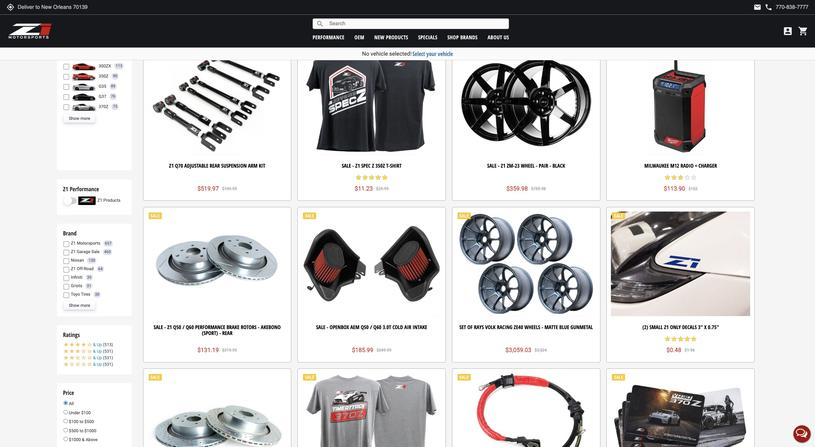 Task type: describe. For each thing, give the bounding box(es) containing it.
$3,524
[[535, 348, 547, 353]]

3 & up 531 from the top
[[93, 362, 112, 367]]

model
[[63, 51, 78, 59]]

of
[[467, 324, 473, 331]]

performance
[[313, 34, 345, 41]]

3 531 from the top
[[104, 362, 112, 367]]

q60 inside 'sale - z1 q50 / q60 performance brake rotors - akebono (sport) - rear'
[[186, 324, 194, 331]]

Search search field
[[324, 19, 509, 29]]

kit
[[259, 162, 265, 169]]

2 & up 531 from the top
[[93, 356, 112, 361]]

no
[[362, 50, 369, 57]]

more for 370z
[[80, 116, 90, 121]]

370z
[[99, 104, 108, 109]]

1 531 from the top
[[104, 349, 112, 354]]

phone link
[[765, 3, 809, 11]]

$749.99
[[222, 186, 237, 191]]

shop brands
[[447, 34, 478, 41]]

sale for sale - openbox aem q50 / q60 3.0t cold air intake
[[316, 324, 325, 331]]

(2) small z1 only decals 3" x 0.75"
[[642, 324, 719, 331]]

0 horizontal spatial 350z
[[99, 74, 108, 79]]

sale - z1 zm-23 wheel - pair - black
[[487, 162, 565, 169]]

m12
[[670, 162, 679, 169]]

0 horizontal spatial $1000
[[69, 438, 81, 442]]

nissan 300zx z32 1990 1991 1992 1993 1994 1995 1996 vg30dett vg30de twin turbo non turbo z1 motorsports image
[[71, 62, 97, 70]]

$0.48
[[667, 347, 681, 353]]

31
[[87, 284, 91, 288]]

$519.97
[[197, 185, 219, 192]]

& up 513
[[93, 342, 112, 347]]

1 horizontal spatial vehicle
[[438, 50, 453, 58]]

all
[[68, 401, 74, 406]]

nissan 350z z33 2003 2004 2005 2006 2007 2008 2009 vq35de 3.5l revup rev up vq35hr nismo z1 motorsports image
[[71, 72, 97, 81]]

+
[[695, 162, 697, 169]]

cold
[[393, 324, 403, 331]]

113
[[116, 64, 122, 68]]

above
[[86, 438, 97, 442]]

$131.19
[[197, 347, 219, 353]]

toyo
[[71, 292, 80, 297]]

$185.99
[[352, 347, 373, 353]]

oem link
[[354, 34, 364, 41]]

search
[[316, 20, 324, 28]]

90
[[113, 74, 117, 78]]

phone
[[765, 3, 773, 11]]

suspension
[[221, 162, 247, 169]]

q70
[[175, 162, 183, 169]]

decals
[[682, 324, 697, 331]]

nissan
[[71, 258, 84, 263]]

wheels
[[524, 324, 540, 331]]

tires
[[81, 292, 90, 297]]

z1 motorsports logo image
[[8, 23, 52, 39]]

to for $500
[[80, 428, 83, 433]]

set
[[459, 324, 466, 331]]

$3,059.03
[[506, 347, 531, 353]]

mail phone
[[754, 3, 773, 11]]

brand
[[63, 229, 77, 237]]

mail link
[[754, 3, 761, 11]]

3"
[[698, 324, 703, 331]]

infiniti
[[71, 275, 82, 280]]

garage
[[77, 249, 90, 254]]

about
[[488, 34, 502, 41]]

intake
[[413, 324, 427, 331]]

2 q50 from the left
[[361, 324, 369, 331]]

your
[[426, 50, 436, 58]]

2 / from the left
[[370, 324, 372, 331]]

about us link
[[488, 34, 509, 41]]

small
[[650, 324, 663, 331]]

z1 performance
[[63, 185, 99, 193]]

1 & up 531 from the top
[[93, 349, 112, 354]]

overstock
[[57, 7, 103, 23]]

$29.99
[[376, 186, 389, 191]]

show for 35
[[69, 303, 79, 308]]

1 horizontal spatial $100
[[81, 410, 91, 415]]

2 up from the top
[[97, 349, 102, 354]]

performance inside 'sale - z1 q50 / q60 performance brake rotors - akebono (sport) - rear'
[[195, 324, 225, 331]]

air
[[404, 324, 411, 331]]

g35
[[99, 84, 106, 89]]

0 vertical spatial performance
[[70, 185, 99, 193]]

$359.98
[[506, 185, 528, 192]]

$152
[[689, 186, 698, 191]]

new products
[[374, 34, 408, 41]]

adjustable
[[184, 162, 208, 169]]

3.0t
[[383, 324, 391, 331]]

show for 370z
[[69, 116, 79, 121]]

0 horizontal spatial $500
[[69, 428, 78, 433]]

657
[[105, 241, 112, 246]]

$11.23 $29.99
[[355, 185, 389, 192]]

/ inside 'sale - z1 q50 / q60 performance brake rotors - akebono (sport) - rear'
[[182, 324, 185, 331]]

oem
[[354, 34, 364, 41]]

30
[[95, 292, 99, 297]]

only
[[670, 324, 681, 331]]

$11.23
[[355, 185, 373, 192]]

show more button for 35
[[64, 301, 95, 310]]

z1 q70 adjustable rear suspension arm kit
[[169, 162, 265, 169]]

sale - openbox aem q50 / q60 3.0t cold air intake
[[316, 324, 427, 331]]

$349.99
[[377, 348, 391, 353]]

wheel
[[521, 162, 535, 169]]

us
[[504, 34, 509, 41]]

under
[[69, 410, 80, 415]]

star star star star star for only
[[664, 336, 697, 342]]

infiniti g37 coupe sedan convertible v36 cv36 hv36 skyline 2008 2009 2010 2011 2012 2013 3.7l vq37vhr z1 motorsports image
[[71, 92, 97, 101]]

1 vertical spatial 350z
[[375, 162, 385, 169]]

set of rays volk racing ze40 wheels - matte blue gunmetal
[[459, 324, 593, 331]]

sale for sale - z1 zm-23 wheel - pair - black
[[487, 162, 497, 169]]

q50 inside 'sale - z1 q50 / q60 performance brake rotors - akebono (sport) - rear'
[[173, 324, 181, 331]]

gunmetal
[[571, 324, 593, 331]]

specials link
[[418, 34, 437, 41]]

shirt
[[390, 162, 402, 169]]

$219.99
[[222, 348, 237, 353]]

1 up from the top
[[97, 342, 102, 347]]

z1 garage sale
[[71, 249, 100, 254]]

75
[[113, 104, 117, 109]]

charger
[[699, 162, 717, 169]]

vehicle inside the no vehicle selected! select your vehicle
[[371, 50, 388, 57]]



Task type: locate. For each thing, give the bounding box(es) containing it.
$519.97 $749.99
[[197, 185, 237, 192]]

/ left (sport)
[[182, 324, 185, 331]]

q60 left (sport)
[[186, 324, 194, 331]]

spec
[[361, 162, 371, 169]]

show more down the nissan 370z z34 2009 2010 2011 2012 2013 2014 2015 2016 2017 2018 2019 3.7l vq37vhr vhr nismo z1 motorsports image on the top of the page
[[69, 116, 90, 121]]

1 vertical spatial to
[[80, 428, 83, 433]]

0 vertical spatial 350z
[[99, 74, 108, 79]]

4 up from the top
[[97, 362, 102, 367]]

$100
[[81, 410, 91, 415], [69, 419, 78, 424]]

0 horizontal spatial $100
[[69, 419, 78, 424]]

0 vertical spatial show more button
[[64, 114, 95, 123]]

price
[[63, 389, 74, 397]]

0 horizontal spatial star star star star star
[[355, 174, 388, 181]]

/
[[182, 324, 185, 331], [370, 324, 372, 331]]

black
[[553, 162, 565, 169]]

$100 down the under
[[69, 419, 78, 424]]

$3,059.03 $3,524
[[506, 347, 547, 353]]

show more for 35
[[69, 303, 90, 308]]

-
[[352, 162, 354, 169], [498, 162, 500, 169], [536, 162, 538, 169], [550, 162, 551, 169], [164, 324, 166, 331], [258, 324, 260, 331], [327, 324, 328, 331], [542, 324, 543, 331], [219, 329, 221, 337]]

show down toyo
[[69, 303, 79, 308]]

2 to from the top
[[80, 428, 83, 433]]

nissan 370z z34 2009 2010 2011 2012 2013 2014 2015 2016 2017 2018 2019 3.7l vq37vhr vhr nismo z1 motorsports image
[[71, 103, 97, 111]]

1 vertical spatial show
[[69, 303, 79, 308]]

0 horizontal spatial rear
[[210, 162, 220, 169]]

performance left brake on the left of the page
[[195, 324, 225, 331]]

milwaukee
[[644, 162, 669, 169]]

130
[[89, 258, 95, 263]]

1 more from the top
[[80, 116, 90, 121]]

pair
[[539, 162, 548, 169]]

$500
[[84, 419, 94, 424], [69, 428, 78, 433]]

under  $100
[[68, 410, 91, 415]]

1 vertical spatial show more button
[[64, 301, 95, 310]]

1 vertical spatial show more
[[69, 303, 90, 308]]

sale - z1 spec z 350z t-shirt
[[342, 162, 402, 169]]

1 vertical spatial 531
[[104, 356, 112, 361]]

select
[[412, 50, 425, 58]]

brands
[[460, 34, 478, 41]]

None radio
[[64, 410, 68, 414], [64, 419, 68, 423], [64, 428, 68, 432], [64, 437, 68, 441], [64, 410, 68, 414], [64, 419, 68, 423], [64, 428, 68, 432], [64, 437, 68, 441]]

1 vertical spatial star star star star star
[[664, 336, 697, 342]]

show more
[[69, 116, 90, 121], [69, 303, 90, 308]]

$185.99 $349.99
[[352, 347, 391, 353]]

x
[[704, 324, 707, 331]]

openbox
[[330, 324, 349, 331]]

g37
[[99, 94, 106, 99]]

$1000 & above
[[68, 438, 97, 442]]

2 vertical spatial 531
[[104, 362, 112, 367]]

vehicle right your at the top of page
[[438, 50, 453, 58]]

infiniti g35 coupe sedan v35 v36 skyline 2003 2004 2005 2006 2007 2008 3.5l vq35de revup rev up vq35hr z1 motorsports image
[[71, 82, 97, 91]]

1 show more button from the top
[[64, 114, 95, 123]]

1 q50 from the left
[[173, 324, 181, 331]]

2 star_border from the left
[[691, 174, 697, 181]]

performance up z1 products on the left of page
[[70, 185, 99, 193]]

star star star star star up $0.48 $1.96
[[664, 336, 697, 342]]

performance
[[70, 185, 99, 193], [195, 324, 225, 331]]

star_border down radio
[[684, 174, 691, 181]]

$100 to $500
[[68, 419, 94, 424]]

more for 35
[[80, 303, 90, 308]]

0 horizontal spatial q60
[[186, 324, 194, 331]]

1 to from the top
[[80, 419, 83, 424]]

2 show more from the top
[[69, 303, 90, 308]]

0 horizontal spatial performance
[[70, 185, 99, 193]]

3 up from the top
[[97, 356, 102, 361]]

more down the nissan 370z z34 2009 2010 2011 2012 2013 2014 2015 2016 2017 2018 2019 3.7l vq37vhr vhr nismo z1 motorsports image on the top of the page
[[80, 116, 90, 121]]

0 horizontal spatial vehicle
[[371, 50, 388, 57]]

blue
[[559, 324, 569, 331]]

531
[[104, 349, 112, 354], [104, 356, 112, 361], [104, 362, 112, 367]]

sale for sale - z1 spec z 350z t-shirt
[[342, 162, 351, 169]]

1 q60 from the left
[[186, 324, 194, 331]]

road
[[84, 266, 94, 271]]

1 vertical spatial & up 531
[[93, 356, 112, 361]]

show more down "toyo tires"
[[69, 303, 90, 308]]

more
[[80, 116, 90, 121], [80, 303, 90, 308]]

racing
[[497, 324, 513, 331]]

None radio
[[64, 401, 68, 405]]

star star star star star up $11.23 $29.99
[[355, 174, 388, 181]]

1 vertical spatial $1000
[[69, 438, 81, 442]]

$1.96
[[685, 348, 695, 353]]

0 vertical spatial more
[[80, 116, 90, 121]]

$359.98 $759.98
[[506, 185, 546, 192]]

1 show more from the top
[[69, 116, 90, 121]]

sale - z1 q50 / q60 performance brake rotors - akebono (sport) - rear
[[154, 324, 281, 337]]

0 vertical spatial $1000
[[84, 428, 96, 433]]

0 vertical spatial $500
[[84, 419, 94, 424]]

z1 inside 'sale - z1 q50 / q60 performance brake rotors - akebono (sport) - rear'
[[167, 324, 172, 331]]

products
[[386, 34, 408, 41]]

1 horizontal spatial 350z
[[375, 162, 385, 169]]

up
[[97, 342, 102, 347], [97, 349, 102, 354], [97, 356, 102, 361], [97, 362, 102, 367]]

star_border
[[684, 174, 691, 181], [691, 174, 697, 181]]

1 horizontal spatial performance
[[195, 324, 225, 331]]

ze40
[[514, 324, 523, 331]]

to for $100
[[80, 419, 83, 424]]

z1 products
[[97, 198, 120, 203]]

0 vertical spatial to
[[80, 419, 83, 424]]

sale inside 'sale - z1 q50 / q60 performance brake rotors - akebono (sport) - rear'
[[154, 324, 163, 331]]

1 horizontal spatial /
[[370, 324, 372, 331]]

rotors
[[241, 324, 257, 331]]

show more button for 370z
[[64, 114, 95, 123]]

76
[[111, 94, 115, 99]]

new products link
[[374, 34, 408, 41]]

about us
[[488, 34, 509, 41]]

1 vertical spatial performance
[[195, 324, 225, 331]]

$759.98
[[531, 186, 546, 191]]

akebono
[[261, 324, 281, 331]]

1 vertical spatial $100
[[69, 419, 78, 424]]

0 vertical spatial show more
[[69, 116, 90, 121]]

1 show from the top
[[69, 116, 79, 121]]

brake
[[227, 324, 240, 331]]

selected!
[[389, 50, 412, 57]]

star_border up $152
[[691, 174, 697, 181]]

2 show more button from the top
[[64, 301, 95, 310]]

0 horizontal spatial q50
[[173, 324, 181, 331]]

more down tires
[[80, 303, 90, 308]]

$100 up $100 to $500
[[81, 410, 91, 415]]

350z right z
[[375, 162, 385, 169]]

2 more from the top
[[80, 303, 90, 308]]

2 531 from the top
[[104, 356, 112, 361]]

star star star star_border star_border
[[664, 174, 697, 181]]

0 vertical spatial $100
[[81, 410, 91, 415]]

1 horizontal spatial star star star star star
[[664, 336, 697, 342]]

0 vertical spatial 531
[[104, 349, 112, 354]]

q60 left the 3.0t on the bottom left of page
[[373, 324, 381, 331]]

2 vertical spatial & up 531
[[93, 362, 112, 367]]

to
[[80, 419, 83, 424], [80, 428, 83, 433]]

1 vertical spatial rear
[[222, 329, 232, 337]]

&
[[93, 342, 96, 347], [93, 349, 96, 354], [93, 356, 96, 361], [93, 362, 96, 367], [82, 438, 85, 442]]

513
[[104, 342, 112, 347]]

griots
[[71, 283, 82, 288]]

arm
[[248, 162, 257, 169]]

0 vertical spatial show
[[69, 116, 79, 121]]

t-
[[386, 162, 390, 169]]

rear right 'adjustable'
[[210, 162, 220, 169]]

shop brands link
[[447, 34, 478, 41]]

shop
[[447, 34, 459, 41]]

shopping_cart link
[[796, 26, 809, 36]]

show down the nissan 370z z34 2009 2010 2011 2012 2013 2014 2015 2016 2017 2018 2019 3.7l vq37vhr vhr nismo z1 motorsports image on the top of the page
[[69, 116, 79, 121]]

sale
[[342, 162, 351, 169], [487, 162, 497, 169], [154, 324, 163, 331], [316, 324, 325, 331]]

rear up "$219.99"
[[222, 329, 232, 337]]

star star star star star for spec
[[355, 174, 388, 181]]

0 vertical spatial & up 531
[[93, 349, 112, 354]]

1 horizontal spatial rear
[[222, 329, 232, 337]]

0 horizontal spatial /
[[182, 324, 185, 331]]

off-
[[77, 266, 84, 271]]

0.75"
[[708, 324, 719, 331]]

1 / from the left
[[182, 324, 185, 331]]

specials
[[418, 34, 437, 41]]

sale for sale - z1 q50 / q60 performance brake rotors - akebono (sport) - rear
[[154, 324, 163, 331]]

1 horizontal spatial $1000
[[84, 428, 96, 433]]

mail
[[754, 3, 761, 11]]

to up $500 to $1000
[[80, 419, 83, 424]]

1 horizontal spatial q50
[[361, 324, 369, 331]]

to down $100 to $500
[[80, 428, 83, 433]]

$1000 down $500 to $1000
[[69, 438, 81, 442]]

64
[[98, 267, 103, 271]]

1 vertical spatial more
[[80, 303, 90, 308]]

1 horizontal spatial q60
[[373, 324, 381, 331]]

rear inside 'sale - z1 q50 / q60 performance brake rotors - akebono (sport) - rear'
[[222, 329, 232, 337]]

$1000 up above
[[84, 428, 96, 433]]

0 vertical spatial rear
[[210, 162, 220, 169]]

1 vertical spatial $500
[[69, 428, 78, 433]]

/ left the 3.0t on the bottom left of page
[[370, 324, 372, 331]]

show more button down the nissan 370z z34 2009 2010 2011 2012 2013 2014 2015 2016 2017 2018 2019 3.7l vq37vhr vhr nismo z1 motorsports image on the top of the page
[[64, 114, 95, 123]]

show more button down "toyo tires"
[[64, 301, 95, 310]]

$1000
[[84, 428, 96, 433], [69, 438, 81, 442]]

show more for 370z
[[69, 116, 90, 121]]

shopping_cart
[[798, 26, 809, 36]]

89
[[111, 84, 115, 89]]

vehicle right no at the top left
[[371, 50, 388, 57]]

350z up g35
[[99, 74, 108, 79]]

1 star_border from the left
[[684, 174, 691, 181]]

account_box link
[[781, 26, 795, 36]]

0 vertical spatial star star star star star
[[355, 174, 388, 181]]

toyo tires
[[71, 292, 90, 297]]

None checkbox
[[64, 105, 69, 110], [64, 267, 69, 273], [64, 293, 69, 298], [64, 105, 69, 110], [64, 267, 69, 273], [64, 293, 69, 298]]

ratings
[[63, 331, 80, 339]]

2 q60 from the left
[[373, 324, 381, 331]]

milwaukee m12 radio + charger
[[644, 162, 717, 169]]

2 show from the top
[[69, 303, 79, 308]]

motorsports
[[77, 241, 100, 246]]

$500 down $100 to $500
[[69, 428, 78, 433]]

volk
[[485, 324, 496, 331]]

show
[[69, 116, 79, 121], [69, 303, 79, 308]]

None checkbox
[[64, 64, 69, 70], [64, 74, 69, 80], [64, 84, 69, 90], [64, 95, 69, 100], [64, 241, 69, 247], [64, 250, 69, 256], [64, 259, 69, 264], [64, 276, 69, 281], [64, 284, 69, 290], [64, 64, 69, 70], [64, 74, 69, 80], [64, 84, 69, 90], [64, 95, 69, 100], [64, 241, 69, 247], [64, 250, 69, 256], [64, 259, 69, 264], [64, 276, 69, 281], [64, 284, 69, 290]]

$500 up $500 to $1000
[[84, 419, 94, 424]]

1 horizontal spatial $500
[[84, 419, 94, 424]]

(2)
[[642, 324, 648, 331]]



Task type: vqa. For each thing, say whether or not it's contained in the screenshot.
Ultimate
no



